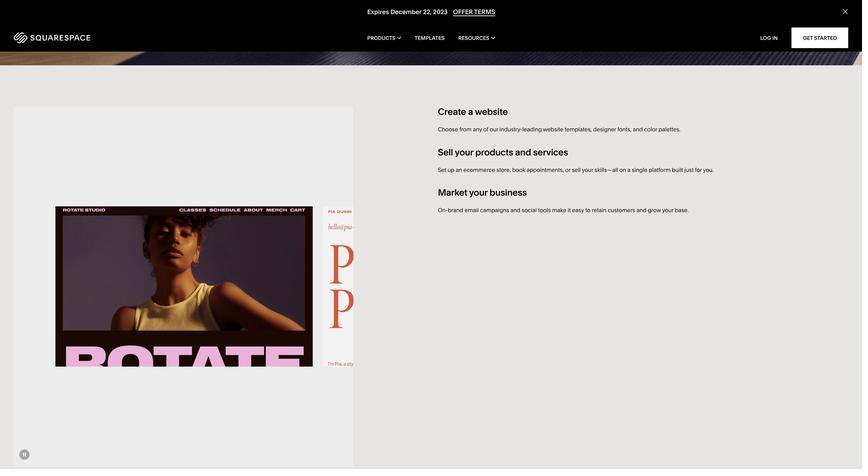 Task type: vqa. For each thing, say whether or not it's contained in the screenshot.
the online store - portfolio - memberships - blog - scheduling - courses - services - local business
no



Task type: describe. For each thing, give the bounding box(es) containing it.
any
[[473, 126, 482, 133]]

offer terms
[[453, 8, 495, 16]]

products
[[367, 35, 396, 41]]

22,
[[423, 8, 432, 16]]

get started
[[803, 35, 837, 41]]

in
[[773, 35, 778, 41]]

get
[[803, 35, 813, 41]]

base.
[[675, 207, 689, 214]]

on
[[620, 167, 626, 173]]

just
[[685, 167, 694, 173]]

log             in
[[761, 35, 778, 41]]

single
[[632, 167, 648, 173]]

and left social
[[511, 207, 521, 214]]

sell
[[572, 167, 581, 173]]

email
[[465, 207, 479, 214]]

2023
[[433, 8, 448, 16]]

of
[[484, 126, 489, 133]]

brand
[[448, 207, 463, 214]]

sell
[[438, 147, 453, 158]]

products button
[[367, 24, 401, 52]]

appointments,
[[527, 167, 564, 173]]

store,
[[497, 167, 511, 173]]

and up the book
[[515, 147, 531, 158]]

you.
[[703, 167, 714, 173]]

customers
[[608, 207, 636, 214]]

pause video image
[[19, 450, 30, 460]]

social
[[522, 207, 537, 214]]

market
[[438, 187, 468, 198]]

leading
[[523, 126, 542, 133]]

terms
[[474, 8, 495, 16]]

sell your products and services
[[438, 147, 568, 158]]

our
[[490, 126, 498, 133]]

set up an ecommerce store, book appointments, or sell your skills—all on a single platform built just for you.
[[438, 167, 714, 173]]

templates
[[415, 35, 445, 41]]

retain
[[592, 207, 607, 214]]

squarespace logo image
[[14, 32, 90, 43]]

your right grow
[[663, 207, 674, 214]]

create a website
[[438, 106, 508, 117]]

platform
[[649, 167, 671, 173]]

0 horizontal spatial website
[[475, 106, 508, 117]]

choose from any of our industry-leading website templates, designer fonts, and color palettes.
[[438, 126, 681, 133]]

book
[[513, 167, 526, 173]]

resources
[[459, 35, 490, 41]]

expires
[[367, 8, 389, 16]]

your right sell
[[582, 167, 594, 173]]

tools
[[538, 207, 551, 214]]

make
[[552, 207, 567, 214]]

log
[[761, 35, 772, 41]]

designer
[[594, 126, 616, 133]]

offer
[[453, 8, 473, 16]]

templates link
[[415, 24, 445, 52]]

0 vertical spatial a
[[468, 106, 473, 117]]

built
[[672, 167, 684, 173]]



Task type: locate. For each thing, give the bounding box(es) containing it.
expires december 22, 2023
[[367, 8, 448, 16]]

industry-
[[500, 126, 523, 133]]

campaigns
[[480, 207, 509, 214]]

grow
[[648, 207, 661, 214]]

0 vertical spatial website
[[475, 106, 508, 117]]

offer terms link
[[453, 8, 495, 16]]

on-brand email campaigns and social tools make it easy to retain customers and grow your base.
[[438, 207, 689, 214]]

website up our
[[475, 106, 508, 117]]

and left color
[[633, 126, 643, 133]]

set
[[438, 167, 446, 173]]

for
[[695, 167, 702, 173]]

to
[[586, 207, 591, 214]]

0 horizontal spatial a
[[468, 106, 473, 117]]

started
[[815, 35, 837, 41]]

ecommerce
[[464, 167, 495, 173]]

color
[[644, 126, 658, 133]]

resources button
[[459, 24, 495, 52]]

from
[[460, 126, 472, 133]]

create
[[438, 106, 466, 117]]

palettes.
[[659, 126, 681, 133]]

market your business
[[438, 187, 527, 198]]

it
[[568, 207, 571, 214]]

website right leading at the right of the page
[[543, 126, 564, 133]]

1 vertical spatial website
[[543, 126, 564, 133]]

log             in link
[[761, 35, 778, 41]]

december
[[390, 8, 422, 16]]

squarespace logo link
[[14, 32, 181, 43]]

and
[[633, 126, 643, 133], [515, 147, 531, 158], [511, 207, 521, 214], [637, 207, 647, 214]]

choose
[[438, 126, 458, 133]]

your
[[455, 147, 474, 158], [582, 167, 594, 173], [469, 187, 488, 198], [663, 207, 674, 214]]

on-
[[438, 207, 448, 214]]

up
[[448, 167, 455, 173]]

services
[[533, 147, 568, 158]]

a
[[468, 106, 473, 117], [628, 167, 631, 173]]

products
[[476, 147, 513, 158]]

or
[[566, 167, 571, 173]]

get started link
[[792, 28, 849, 48]]

1 horizontal spatial a
[[628, 167, 631, 173]]

a right on
[[628, 167, 631, 173]]

templates,
[[565, 126, 592, 133]]

and left grow
[[637, 207, 647, 214]]

a up from in the top right of the page
[[468, 106, 473, 117]]

1 horizontal spatial website
[[543, 126, 564, 133]]

easy
[[572, 207, 584, 214]]

business
[[490, 187, 527, 198]]

website
[[475, 106, 508, 117], [543, 126, 564, 133]]

skills—all
[[595, 167, 618, 173]]

fonts,
[[618, 126, 632, 133]]

1 vertical spatial a
[[628, 167, 631, 173]]

an
[[456, 167, 462, 173]]

your up email
[[469, 187, 488, 198]]

your up an
[[455, 147, 474, 158]]



